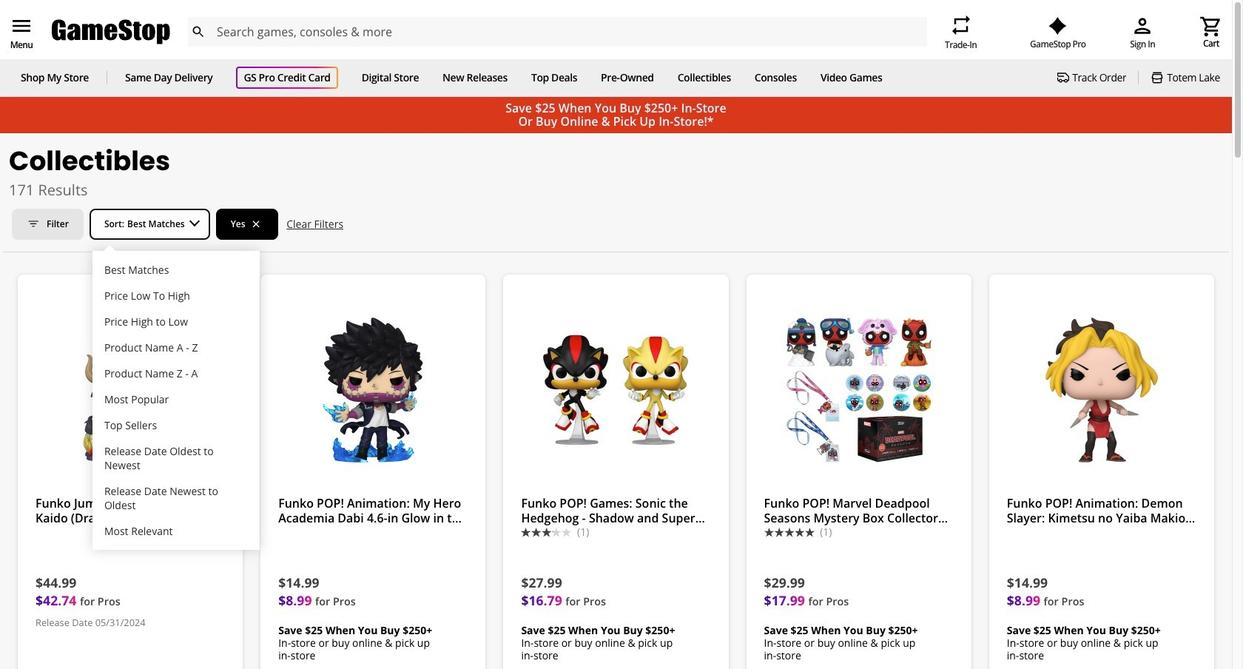 Task type: describe. For each thing, give the bounding box(es) containing it.
gamestop pro icon image
[[1049, 17, 1068, 35]]



Task type: locate. For each thing, give the bounding box(es) containing it.
profile image
[[1131, 14, 1155, 38]]

Search games, consoles & more search field
[[217, 17, 901, 47]]

gamestop image
[[52, 18, 170, 46]]

None search field
[[187, 17, 928, 47]]



Task type: vqa. For each thing, say whether or not it's contained in the screenshot.
GAMESTOP PRO ICON at the right top of the page
yes



